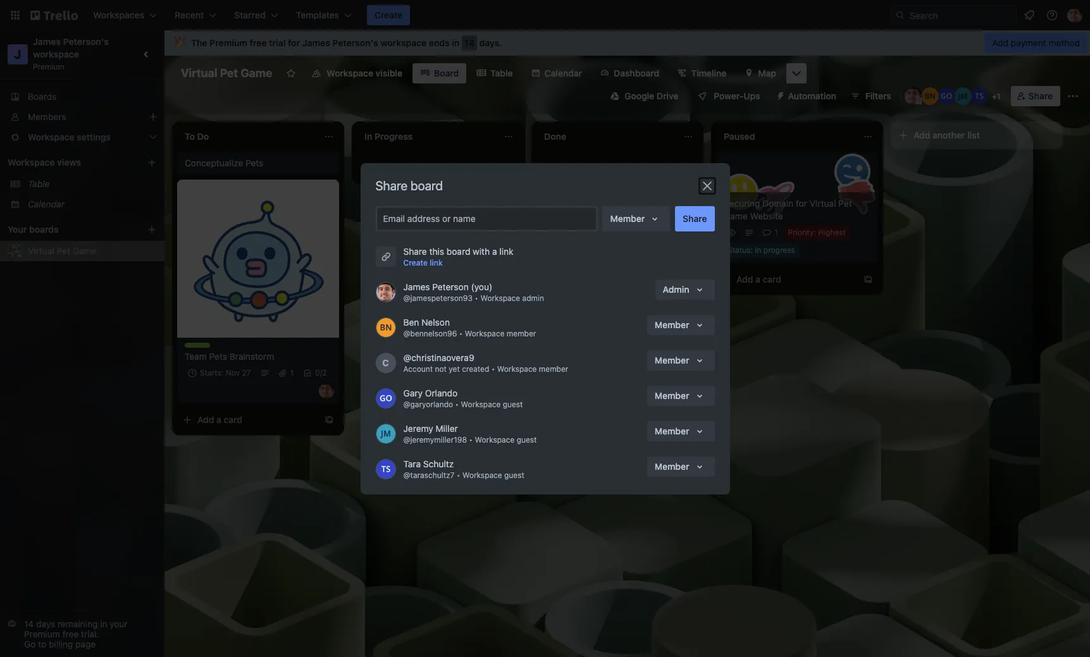 Task type: describe. For each thing, give the bounding box(es) containing it.
close image
[[699, 178, 715, 193]]

list
[[967, 130, 980, 140]]

your boards
[[8, 224, 59, 235]]

trial.
[[81, 629, 99, 640]]

workspace inside james peterson's workspace premium
[[33, 49, 79, 59]]

team pets brainstorm link
[[185, 351, 332, 363]]

premium inside james peterson's workspace premium
[[33, 62, 64, 71]]

go to billing page link
[[24, 639, 96, 650]]

search image
[[895, 10, 905, 20]]

map
[[758, 68, 776, 78]]

0 horizontal spatial tara schultz (taraschultz7) image
[[376, 459, 396, 479]]

2 horizontal spatial create from template… image
[[863, 275, 873, 285]]

power-ups
[[714, 90, 760, 101]]

pet inside securing domain for virtual pet game website
[[838, 198, 852, 209]]

map link
[[737, 63, 784, 84]]

power-
[[714, 90, 744, 101]]

1 vertical spatial 1
[[774, 228, 778, 237]]

1 vertical spatial table link
[[28, 178, 157, 190]]

1 vertical spatial share button
[[675, 206, 715, 231]]

jeremy miller @jeremymiller198 • workspace guest
[[403, 423, 537, 444]]

14 inside banner
[[464, 37, 475, 48]]

• inside @christinaovera9 account not yet created • workspace member
[[491, 364, 495, 374]]

schultz
[[423, 458, 454, 469]]

0 vertical spatial ben nelson (bennelson96) image
[[921, 87, 939, 105]]

your
[[110, 619, 128, 630]]

method
[[1049, 37, 1080, 48]]

team task team pets brainstorm
[[185, 343, 274, 362]]

workspace inside gary orlando @garyorlando • workspace guest
[[461, 400, 501, 409]]

timeline link
[[670, 63, 734, 84]]

priority : highest
[[788, 228, 846, 237]]

automation
[[788, 90, 836, 101]]

sm image
[[770, 86, 788, 104]]

add another list
[[914, 130, 980, 140]]

a inside share this board with a link create link
[[492, 246, 497, 257]]

1 vertical spatial james peterson (jamespeterson93) image
[[319, 383, 334, 399]]

google drive button
[[603, 86, 686, 106]]

0 vertical spatial table link
[[469, 63, 521, 84]]

member for tara schultz
[[655, 461, 689, 472]]

task
[[206, 343, 223, 352]]

1 horizontal spatial gary orlando (garyorlando) image
[[938, 87, 955, 105]]

created
[[462, 364, 489, 374]]

create from template… image
[[324, 415, 334, 425]]

j
[[14, 47, 21, 61]]

yet
[[449, 364, 460, 374]]

board link
[[413, 63, 466, 84]]

highest
[[818, 228, 846, 237]]

0 / 2
[[315, 368, 327, 378]]

create a view image
[[147, 158, 157, 168]]

free inside banner
[[250, 37, 267, 48]]

0 notifications image
[[1022, 8, 1037, 23]]

0 vertical spatial calendar link
[[523, 63, 590, 84]]

board
[[434, 68, 459, 78]]

free inside 14 days remaining in your premium free trial. go to billing page
[[62, 629, 79, 640]]

christinaovera9 (christinaovera9) image
[[376, 353, 396, 373]]

securing domain for virtual pet game website
[[724, 198, 852, 221]]

+
[[992, 92, 997, 101]]

members
[[28, 111, 66, 122]]

tara
[[403, 458, 421, 469]]

ben
[[403, 317, 419, 327]]

0 horizontal spatial create from template… image
[[504, 163, 514, 173]]

peterson's inside banner
[[332, 37, 378, 48]]

priority
[[788, 228, 814, 237]]

game inside text field
[[241, 66, 272, 80]]

@taraschultz7
[[403, 470, 455, 480]]

in inside banner
[[452, 37, 460, 48]]

filters button
[[846, 86, 895, 106]]

share inside share this board with a link create link
[[403, 246, 427, 257]]

trial
[[269, 37, 286, 48]]

1 horizontal spatial jeremy miller (jeremymiller198) image
[[954, 87, 972, 105]]

dashboard link
[[592, 63, 667, 84]]

filters
[[865, 90, 891, 101]]

0 horizontal spatial game
[[73, 245, 96, 256]]

1 horizontal spatial create from template… image
[[683, 163, 693, 173]]

with
[[473, 246, 490, 257]]

🎉 the premium free trial for james peterson's workspace ends in 14 days.
[[175, 37, 502, 48]]

0 horizontal spatial james peterson (jamespeterson93) image
[[376, 282, 396, 302]]

2 team from the top
[[185, 351, 207, 362]]

drive
[[657, 90, 678, 101]]

guest for schultz
[[504, 470, 524, 480]]

• for nelson
[[459, 329, 463, 338]]

in
[[755, 245, 761, 255]]

views
[[57, 157, 81, 168]]

progress
[[764, 245, 795, 255]]

nov
[[226, 368, 240, 378]]

james peterson's workspace link
[[33, 36, 111, 59]]

@christinaovera9
[[403, 352, 474, 363]]

workspace inside @christinaovera9 account not yet created • workspace member
[[497, 364, 537, 374]]

1 horizontal spatial table
[[490, 68, 513, 78]]

boards link
[[0, 87, 165, 107]]

1 horizontal spatial james peterson (jamespeterson93) image
[[905, 87, 922, 105]]

conceptualize pets link
[[185, 157, 332, 170]]

orlando
[[425, 388, 458, 398]]

member button
[[647, 421, 715, 441]]

2
[[322, 368, 327, 378]]

starts: nov 27
[[200, 368, 251, 378]]

pet inside virtual pet game text field
[[220, 66, 238, 80]]

add inside button
[[914, 130, 930, 140]]

the
[[191, 37, 207, 48]]

board inside share this board with a link create link
[[447, 246, 470, 257]]

page
[[75, 639, 96, 650]]

1 horizontal spatial link
[[499, 246, 513, 257]]

this
[[429, 246, 444, 257]]

add payment method link
[[985, 33, 1088, 53]]

14 days remaining in your premium free trial. go to billing page
[[24, 619, 128, 650]]

securing
[[724, 198, 760, 209]]

jeremy
[[403, 423, 433, 434]]

2 vertical spatial 1
[[290, 368, 294, 378]]

c
[[382, 357, 389, 368]]

james for peterson's
[[33, 36, 61, 47]]

ups
[[744, 90, 760, 101]]

conceptualize pets
[[185, 158, 263, 168]]

virtual inside text field
[[181, 66, 217, 80]]

member inside ben nelson @bennelson96 • workspace member
[[507, 329, 536, 338]]

domain
[[762, 198, 793, 209]]

+ 1
[[992, 92, 1001, 101]]

0 vertical spatial tara schultz (taraschultz7) image
[[970, 87, 988, 105]]

member for @christinaovera9
[[655, 355, 689, 365]]

automation button
[[770, 86, 844, 106]]

0 horizontal spatial virtual
[[28, 245, 54, 256]]

primary element
[[0, 0, 1090, 30]]

0 vertical spatial pets
[[245, 158, 263, 168]]

james peterson (you) @jamespeterson93 • workspace admin
[[403, 281, 544, 303]]

1 horizontal spatial calendar
[[545, 68, 582, 78]]

add another list button
[[891, 121, 1063, 149]]

0 horizontal spatial jeremy miller (jeremymiller198) image
[[376, 424, 396, 444]]

star or unstar board image
[[286, 68, 296, 78]]

• for orlando
[[455, 400, 459, 409]]

🎉
[[175, 37, 186, 48]]

member button for ben nelson
[[647, 315, 715, 335]]

securing domain for virtual pet game website link
[[724, 197, 871, 223]]

0 vertical spatial 1
[[997, 92, 1001, 101]]

(you)
[[471, 281, 492, 292]]



Task type: locate. For each thing, give the bounding box(es) containing it.
virtual pet game link
[[28, 245, 157, 258]]

tara schultz (taraschultz7) image left +
[[970, 87, 988, 105]]

virtual pet game
[[181, 66, 272, 80], [28, 245, 96, 256]]

0 vertical spatial :
[[814, 228, 816, 237]]

@bennelson96
[[403, 329, 457, 338]]

member
[[507, 329, 536, 338], [539, 364, 568, 374]]

add inside banner
[[992, 37, 1009, 48]]

guest inside gary orlando @garyorlando • workspace guest
[[503, 400, 523, 409]]

pets right conceptualize on the left top of page
[[245, 158, 263, 168]]

workspace inside tara schultz @taraschultz7 • workspace guest
[[462, 470, 502, 480]]

1 horizontal spatial create
[[403, 258, 428, 267]]

guest inside jeremy miller @jeremymiller198 • workspace guest
[[517, 435, 537, 444]]

conceptualize
[[185, 158, 243, 168]]

share button
[[1011, 86, 1060, 106], [675, 206, 715, 231]]

james peterson (jamespeterson93) image
[[905, 87, 922, 105], [319, 383, 334, 399]]

premium inside banner
[[210, 37, 247, 48]]

show menu image
[[1067, 90, 1079, 103]]

1 horizontal spatial peterson's
[[332, 37, 378, 48]]

: left highest
[[814, 228, 816, 237]]

workspace inside button
[[327, 68, 373, 78]]

tara schultz (taraschultz7) image left "tara" on the left bottom
[[376, 459, 396, 479]]

2 horizontal spatial james
[[403, 281, 430, 292]]

@jamespeterson93
[[403, 293, 473, 303]]

virtual pet game down the the
[[181, 66, 272, 80]]

add
[[992, 37, 1009, 48], [914, 130, 930, 140], [377, 163, 394, 173], [557, 163, 574, 173], [736, 274, 753, 285], [197, 414, 214, 425]]

nelson
[[422, 317, 450, 327]]

0 horizontal spatial free
[[62, 629, 79, 640]]

pets up starts:
[[209, 351, 227, 362]]

ends
[[429, 37, 450, 48]]

workspace inside 'james peterson (you) @jamespeterson93 • workspace admin'
[[480, 293, 520, 303]]

1 horizontal spatial free
[[250, 37, 267, 48]]

card
[[403, 163, 422, 173], [583, 163, 602, 173], [763, 274, 781, 285], [224, 414, 242, 425]]

0 vertical spatial member
[[507, 329, 536, 338]]

premium
[[210, 37, 247, 48], [33, 62, 64, 71], [24, 629, 60, 640]]

0 horizontal spatial in
[[100, 619, 107, 630]]

member button for tara schultz
[[647, 457, 715, 477]]

0 vertical spatial virtual
[[181, 66, 217, 80]]

member for gary orlando
[[655, 390, 689, 401]]

members link
[[0, 107, 165, 127]]

1 vertical spatial virtual pet game
[[28, 245, 96, 256]]

0 vertical spatial james peterson (jamespeterson93) image
[[905, 87, 922, 105]]

peterson's up workspace visible button
[[332, 37, 378, 48]]

tara schultz (taraschultz7) image
[[970, 87, 988, 105], [376, 459, 396, 479]]

jeremy miller (jeremymiller198) image left "jeremy"
[[376, 424, 396, 444]]

0 vertical spatial in
[[452, 37, 460, 48]]

• for miller
[[469, 435, 473, 444]]

@garyorlando
[[403, 400, 453, 409]]

1 vertical spatial workspace
[[33, 49, 79, 59]]

create from template… image
[[504, 163, 514, 173], [683, 163, 693, 173], [863, 275, 873, 285]]

virtual inside securing domain for virtual pet game website
[[810, 198, 836, 209]]

customize views image
[[790, 67, 803, 80]]

0 horizontal spatial member
[[507, 329, 536, 338]]

1 up add another list button
[[997, 92, 1001, 101]]

0 horizontal spatial james
[[33, 36, 61, 47]]

share this board with a link create link
[[403, 246, 513, 267]]

premium inside 14 days remaining in your premium free trial. go to billing page
[[24, 629, 60, 640]]

workspace views
[[8, 157, 81, 168]]

0 horizontal spatial board
[[411, 178, 443, 193]]

0 horizontal spatial link
[[430, 258, 443, 267]]

1 horizontal spatial james
[[302, 37, 330, 48]]

0 horizontal spatial workspace
[[33, 49, 79, 59]]

gary orlando (garyorlando) image up add another list
[[938, 87, 955, 105]]

for inside banner
[[288, 37, 300, 48]]

1 horizontal spatial tara schultz (taraschultz7) image
[[970, 87, 988, 105]]

1 vertical spatial pet
[[838, 198, 852, 209]]

: for status
[[751, 245, 753, 255]]

ben nelson (bennelson96) image left ben
[[376, 317, 396, 338]]

james peterson (jamespeterson93) image left @jamespeterson93
[[376, 282, 396, 302]]

member button for gary orlando
[[647, 386, 715, 406]]

james peterson (jamespeterson93) image
[[1067, 8, 1083, 23], [376, 282, 396, 302]]

brainstorm
[[230, 351, 274, 362]]

0 vertical spatial link
[[499, 246, 513, 257]]

0 horizontal spatial :
[[751, 245, 753, 255]]

1 vertical spatial create
[[403, 258, 428, 267]]

confetti image
[[175, 37, 186, 48]]

power-ups button
[[689, 86, 768, 106]]

guest for orlando
[[503, 400, 523, 409]]

0 horizontal spatial james peterson (jamespeterson93) image
[[319, 383, 334, 399]]

0 horizontal spatial create
[[375, 9, 403, 20]]

: for priority
[[814, 228, 816, 237]]

1 horizontal spatial 1
[[774, 228, 778, 237]]

1 vertical spatial table
[[28, 178, 50, 189]]

2 horizontal spatial pet
[[838, 198, 852, 209]]

create inside button
[[375, 9, 403, 20]]

a
[[396, 163, 401, 173], [576, 163, 581, 173], [492, 246, 497, 257], [756, 274, 760, 285], [216, 414, 221, 425]]

• inside 'james peterson (you) @jamespeterson93 • workspace admin'
[[475, 293, 478, 303]]

in left your
[[100, 619, 107, 630]]

team up starts:
[[185, 351, 207, 362]]

1 horizontal spatial game
[[241, 66, 272, 80]]

0 vertical spatial calendar
[[545, 68, 582, 78]]

table down workspace views at the left of the page
[[28, 178, 50, 189]]

dashboard
[[614, 68, 660, 78]]

your boards with 1 items element
[[8, 222, 128, 237]]

table link down views
[[28, 178, 157, 190]]

14 inside 14 days remaining in your premium free trial. go to billing page
[[24, 619, 34, 630]]

james peterson (jamespeterson93) image down 2
[[319, 383, 334, 399]]

• inside tara schultz @taraschultz7 • workspace guest
[[457, 470, 460, 480]]

for
[[288, 37, 300, 48], [796, 198, 807, 209]]

member button
[[603, 206, 670, 231], [647, 315, 715, 335], [647, 350, 715, 370], [647, 386, 715, 406], [647, 457, 715, 477]]

for right trial
[[288, 37, 300, 48]]

open information menu image
[[1046, 9, 1059, 22]]

• inside ben nelson @bennelson96 • workspace member
[[459, 329, 463, 338]]

in right ends
[[452, 37, 460, 48]]

link
[[499, 246, 513, 257], [430, 258, 443, 267]]

james right trial
[[302, 37, 330, 48]]

banner containing 🎉
[[165, 30, 1090, 56]]

: left in
[[751, 245, 753, 255]]

0 vertical spatial share button
[[1011, 86, 1060, 106]]

14 left days at the bottom of page
[[24, 619, 34, 630]]

virtual down boards at the left top of the page
[[28, 245, 54, 256]]

1 vertical spatial game
[[724, 211, 748, 221]]

1 vertical spatial member
[[539, 364, 568, 374]]

add a card
[[377, 163, 422, 173], [557, 163, 602, 173], [736, 274, 781, 285], [197, 414, 242, 425]]

member button for @christinaovera9
[[647, 350, 715, 370]]

miller
[[436, 423, 458, 434]]

0 horizontal spatial pets
[[209, 351, 227, 362]]

boards
[[29, 224, 59, 235]]

james for peterson
[[403, 281, 430, 292]]

jeremy miller (jeremymiller198) image
[[954, 87, 972, 105], [376, 424, 396, 444]]

workspace up @christinaovera9 account not yet created • workspace member at the bottom of page
[[465, 329, 505, 338]]

1 vertical spatial gary orlando (garyorlando) image
[[376, 388, 396, 408]]

james peterson (jamespeterson93) image right open information menu image
[[1067, 8, 1083, 23]]

1 horizontal spatial member
[[539, 364, 568, 374]]

in inside 14 days remaining in your premium free trial. go to billing page
[[100, 619, 107, 630]]

14 left days.
[[464, 37, 475, 48]]

status : in progress
[[728, 245, 795, 255]]

• right @bennelson96
[[459, 329, 463, 338]]

27
[[242, 368, 251, 378]]

1 vertical spatial 14
[[24, 619, 34, 630]]

1 horizontal spatial calendar link
[[523, 63, 590, 84]]

share
[[1029, 90, 1053, 101], [376, 178, 408, 193], [683, 213, 707, 224], [403, 246, 427, 257]]

0 vertical spatial free
[[250, 37, 267, 48]]

Board name text field
[[175, 63, 279, 84]]

add board image
[[147, 225, 157, 235]]

james inside james peterson's workspace premium
[[33, 36, 61, 47]]

workspace inside ben nelson @bennelson96 • workspace member
[[465, 329, 505, 338]]

0 horizontal spatial for
[[288, 37, 300, 48]]

0 horizontal spatial 14
[[24, 619, 34, 630]]

2 vertical spatial game
[[73, 245, 96, 256]]

0 vertical spatial guest
[[503, 400, 523, 409]]

pet inside virtual pet game link
[[57, 245, 70, 256]]

starts:
[[200, 368, 224, 378]]

1 horizontal spatial pet
[[220, 66, 238, 80]]

gary orlando (garyorlando) image
[[938, 87, 955, 105], [376, 388, 396, 408]]

workspace up tara schultz @taraschultz7 • workspace guest
[[475, 435, 515, 444]]

0 horizontal spatial virtual pet game
[[28, 245, 96, 256]]

game
[[241, 66, 272, 80], [724, 211, 748, 221], [73, 245, 96, 256]]

calendar up boards at the left top of the page
[[28, 199, 65, 209]]

2 vertical spatial pet
[[57, 245, 70, 256]]

create inside share this board with a link create link
[[403, 258, 428, 267]]

admin
[[522, 293, 544, 303]]

banner
[[165, 30, 1090, 56]]

@jeremymiller198
[[403, 435, 467, 444]]

workspace down 🎉 the premium free trial for james peterson's workspace ends in 14 days.
[[327, 68, 373, 78]]

days.
[[479, 37, 502, 48]]

pets inside team task team pets brainstorm
[[209, 351, 227, 362]]

2 vertical spatial virtual
[[28, 245, 54, 256]]

j link
[[8, 44, 28, 65]]

1 vertical spatial jeremy miller (jeremymiller198) image
[[376, 424, 396, 444]]

1 vertical spatial for
[[796, 198, 807, 209]]

0 horizontal spatial ben nelson (bennelson96) image
[[376, 317, 396, 338]]

2 vertical spatial guest
[[504, 470, 524, 480]]

• inside jeremy miller @jeremymiller198 • workspace guest
[[469, 435, 473, 444]]

1 vertical spatial tara schultz (taraschultz7) image
[[376, 459, 396, 479]]

0
[[315, 368, 320, 378]]

0 horizontal spatial pet
[[57, 245, 70, 256]]

workspace inside jeremy miller @jeremymiller198 • workspace guest
[[475, 435, 515, 444]]

0 horizontal spatial table link
[[28, 178, 157, 190]]

0 vertical spatial workspace
[[380, 37, 427, 48]]

workspace down jeremy miller @jeremymiller198 • workspace guest
[[462, 470, 502, 480]]

Email address or name text field
[[383, 210, 595, 227]]

link right with
[[499, 246, 513, 257]]

james inside 'james peterson (you) @jamespeterson93 • workspace admin'
[[403, 281, 430, 292]]

workspace down create button
[[380, 37, 427, 48]]

Search field
[[905, 6, 1016, 25]]

member inside @christinaovera9 account not yet created • workspace member
[[539, 364, 568, 374]]

@christinaovera9 account not yet created • workspace member
[[403, 352, 568, 374]]

workspace inside banner
[[380, 37, 427, 48]]

0 horizontal spatial table
[[28, 178, 50, 189]]

0 vertical spatial pet
[[220, 66, 238, 80]]

calendar link down primary element
[[523, 63, 590, 84]]

1 up progress
[[774, 228, 778, 237]]

:
[[814, 228, 816, 237], [751, 245, 753, 255]]

create link button
[[403, 257, 443, 269]]

james right j
[[33, 36, 61, 47]]

0 vertical spatial premium
[[210, 37, 247, 48]]

james up @jamespeterson93
[[403, 281, 430, 292]]

visible
[[376, 68, 402, 78]]

1 team from the top
[[185, 343, 204, 352]]

1 vertical spatial calendar link
[[28, 198, 157, 211]]

gary
[[403, 388, 423, 398]]

share button down close image
[[675, 206, 715, 231]]

add payment method
[[992, 37, 1080, 48]]

payment
[[1011, 37, 1046, 48]]

for inside securing domain for virtual pet game website
[[796, 198, 807, 209]]

virtual down the the
[[181, 66, 217, 80]]

game inside securing domain for virtual pet game website
[[724, 211, 748, 221]]

1 horizontal spatial virtual pet game
[[181, 66, 272, 80]]

member for ben nelson
[[655, 319, 689, 330]]

workspace
[[380, 37, 427, 48], [33, 49, 79, 59]]

calendar link
[[523, 63, 590, 84], [28, 198, 157, 211]]

google
[[625, 90, 654, 101]]

table down days.
[[490, 68, 513, 78]]

1 vertical spatial ben nelson (bennelson96) image
[[376, 317, 396, 338]]

game down your boards with 1 items element
[[73, 245, 96, 256]]

calendar down primary element
[[545, 68, 582, 78]]

workspace visible button
[[304, 63, 410, 84]]

game left star or unstar board icon
[[241, 66, 272, 80]]

virtual
[[181, 66, 217, 80], [810, 198, 836, 209], [28, 245, 54, 256]]

workspace left views
[[8, 157, 55, 168]]

workspace down (you)
[[480, 293, 520, 303]]

1 vertical spatial calendar
[[28, 199, 65, 209]]

billing
[[49, 639, 73, 650]]

• for schultz
[[457, 470, 460, 480]]

virtual pet game inside text field
[[181, 66, 272, 80]]

jeremy miller (jeremymiller198) image left +
[[954, 87, 972, 105]]

ben nelson @bennelson96 • workspace member
[[403, 317, 536, 338]]

• inside gary orlando @garyorlando • workspace guest
[[455, 400, 459, 409]]

peterson's up boards link
[[63, 36, 109, 47]]

1 horizontal spatial 14
[[464, 37, 475, 48]]

0 vertical spatial for
[[288, 37, 300, 48]]

member for jeremy miller
[[655, 426, 689, 436]]

team left the task
[[185, 343, 204, 352]]

admin
[[663, 284, 689, 295]]

0 vertical spatial board
[[411, 178, 443, 193]]

0 vertical spatial game
[[241, 66, 272, 80]]

ben nelson (bennelson96) image up add another list
[[921, 87, 939, 105]]

table link
[[469, 63, 521, 84], [28, 178, 157, 190]]

1 vertical spatial james peterson (jamespeterson93) image
[[376, 282, 396, 302]]

virtual up priority : highest
[[810, 198, 836, 209]]

0 horizontal spatial peterson's
[[63, 36, 109, 47]]

table link down days.
[[469, 63, 521, 84]]

james peterson (jamespeterson93) image right filters
[[905, 87, 922, 105]]

go
[[24, 639, 36, 650]]

virtual pet game down your boards with 1 items element
[[28, 245, 96, 256]]

1 horizontal spatial james peterson (jamespeterson93) image
[[1067, 8, 1083, 23]]

• down (you)
[[475, 293, 478, 303]]

google drive
[[625, 90, 678, 101]]

/
[[320, 368, 322, 378]]

share button left show menu image
[[1011, 86, 1060, 106]]

1 horizontal spatial in
[[452, 37, 460, 48]]

1 horizontal spatial ben nelson (bennelson96) image
[[921, 87, 939, 105]]

workspace right j
[[33, 49, 79, 59]]

color: bold lime, title: "team task" element
[[185, 343, 223, 352]]

guest for miller
[[517, 435, 537, 444]]

team
[[185, 343, 204, 352], [185, 351, 207, 362]]

0 vertical spatial james peterson (jamespeterson93) image
[[1067, 8, 1083, 23]]

to
[[38, 639, 46, 650]]

guest inside tara schultz @taraschultz7 • workspace guest
[[504, 470, 524, 480]]

game down the 'securing'
[[724, 211, 748, 221]]

link down this
[[430, 258, 443, 267]]

workspace up jeremy miller @jeremymiller198 • workspace guest
[[461, 400, 501, 409]]

workspace visible
[[327, 68, 402, 78]]

1 horizontal spatial share button
[[1011, 86, 1060, 106]]

calendar link up your boards with 1 items element
[[28, 198, 157, 211]]

0 horizontal spatial calendar link
[[28, 198, 157, 211]]

1 horizontal spatial :
[[814, 228, 816, 237]]

1 vertical spatial premium
[[33, 62, 64, 71]]

create button
[[367, 5, 410, 25]]

2 vertical spatial premium
[[24, 629, 60, 640]]

• up tara schultz @taraschultz7 • workspace guest
[[469, 435, 473, 444]]

in
[[452, 37, 460, 48], [100, 619, 107, 630]]

create
[[375, 9, 403, 20], [403, 258, 428, 267]]

gary orlando (garyorlando) image left 'gary'
[[376, 388, 396, 408]]

• right 'created'
[[491, 364, 495, 374]]

peterson's inside james peterson's workspace premium
[[63, 36, 109, 47]]

workspace right 'created'
[[497, 364, 537, 374]]

0 horizontal spatial gary orlando (garyorlando) image
[[376, 388, 396, 408]]

guest
[[503, 400, 523, 409], [517, 435, 537, 444], [504, 470, 524, 480]]

1 vertical spatial pets
[[209, 351, 227, 362]]

ben nelson (bennelson96) image
[[921, 87, 939, 105], [376, 317, 396, 338]]

for right domain
[[796, 198, 807, 209]]

timeline
[[691, 68, 727, 78]]

• down orlando
[[455, 400, 459, 409]]

• right the @taraschultz7
[[457, 470, 460, 480]]

member inside popup button
[[655, 426, 689, 436]]

0 horizontal spatial share button
[[675, 206, 715, 231]]

admin button
[[655, 279, 715, 300]]

website
[[750, 211, 783, 221]]

1 left 0
[[290, 368, 294, 378]]

1 horizontal spatial workspace
[[380, 37, 427, 48]]

peterson's
[[63, 36, 109, 47], [332, 37, 378, 48]]

create up @jamespeterson93
[[403, 258, 428, 267]]

gary orlando @garyorlando • workspace guest
[[403, 388, 523, 409]]

create up 🎉 the premium free trial for james peterson's workspace ends in 14 days.
[[375, 9, 403, 20]]

boards
[[28, 91, 57, 102]]



Task type: vqa. For each thing, say whether or not it's contained in the screenshot.


